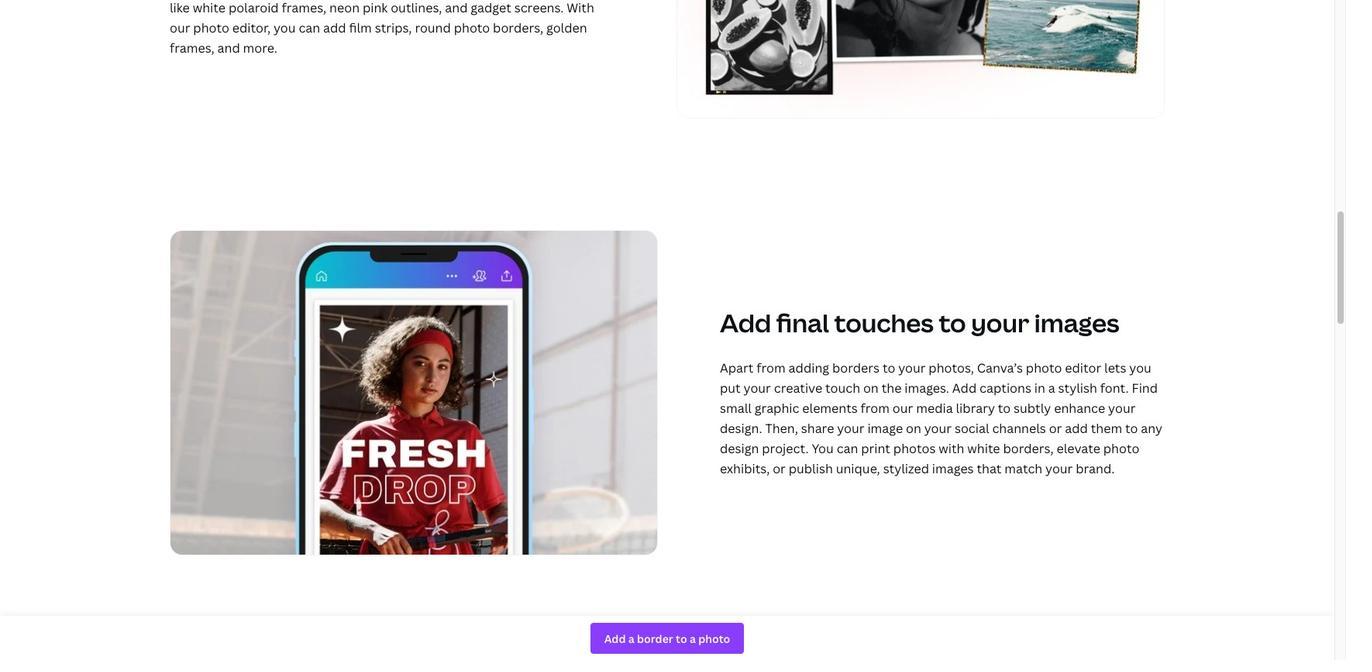 Task type: locate. For each thing, give the bounding box(es) containing it.
1 vertical spatial images
[[932, 460, 974, 477]]

0 horizontal spatial from
[[757, 360, 786, 377]]

media
[[916, 400, 953, 417]]

on left the
[[863, 380, 879, 397]]

0 horizontal spatial on
[[863, 380, 879, 397]]

images up the "editor"
[[1035, 306, 1120, 339]]

photo borders feature image
[[170, 230, 658, 556]]

on
[[863, 380, 879, 397], [906, 420, 921, 437]]

white
[[967, 440, 1000, 457]]

to
[[939, 306, 966, 339], [883, 360, 895, 377], [998, 400, 1011, 417], [1125, 420, 1138, 437]]

photos,
[[929, 360, 974, 377]]

elements
[[802, 400, 858, 417]]

a
[[1048, 380, 1055, 397]]

photo
[[1026, 360, 1062, 377], [1103, 440, 1140, 457]]

1 vertical spatial add
[[952, 380, 977, 397]]

or left add
[[1049, 420, 1062, 437]]

your right put
[[744, 380, 771, 397]]

stylish
[[1058, 380, 1097, 397]]

from up creative at the bottom right
[[757, 360, 786, 377]]

1 horizontal spatial add
[[952, 380, 977, 397]]

1 horizontal spatial photo
[[1103, 440, 1140, 457]]

photo down them
[[1103, 440, 1140, 457]]

add inside apart from adding borders to your photos, canva's photo editor lets you put your creative touch on the images. add captions in a stylish font. find small graphic elements from our media library to subtly enhance your design. then, share your image on your social channels or add them to any design project. you can print photos with white borders, elevate photo exhibits, or publish unique, stylized images that match your brand.
[[952, 380, 977, 397]]

touch
[[825, 380, 860, 397]]

any
[[1141, 420, 1163, 437]]

0 horizontal spatial or
[[773, 460, 786, 477]]

0 horizontal spatial images
[[932, 460, 974, 477]]

or
[[1049, 420, 1062, 437], [773, 460, 786, 477]]

canva's
[[977, 360, 1023, 377]]

image
[[868, 420, 903, 437]]

to up photos,
[[939, 306, 966, 339]]

add up apart
[[720, 306, 771, 339]]

1 vertical spatial on
[[906, 420, 921, 437]]

0 vertical spatial images
[[1035, 306, 1120, 339]]

them
[[1091, 420, 1122, 437]]

images
[[1035, 306, 1120, 339], [932, 460, 974, 477]]

your down elevate
[[1046, 460, 1073, 477]]

social
[[955, 420, 989, 437]]

1 vertical spatial photo
[[1103, 440, 1140, 457]]

add
[[720, 306, 771, 339], [952, 380, 977, 397]]

enhance
[[1054, 400, 1105, 417]]

put
[[720, 380, 741, 397]]

to up the
[[883, 360, 895, 377]]

0 vertical spatial add
[[720, 306, 771, 339]]

publish
[[789, 460, 833, 477]]

you
[[812, 440, 834, 457]]

final
[[776, 306, 829, 339]]

borders
[[832, 360, 880, 377]]

our
[[893, 400, 913, 417]]

design
[[720, 440, 759, 457]]

on up photos
[[906, 420, 921, 437]]

stylized
[[883, 460, 929, 477]]

images down with
[[932, 460, 974, 477]]

your down font.
[[1108, 400, 1136, 417]]

0 vertical spatial photo
[[1026, 360, 1062, 377]]

your down the media
[[924, 420, 952, 437]]

creative
[[774, 380, 823, 397]]

match
[[1005, 460, 1043, 477]]

photo up in in the bottom of the page
[[1026, 360, 1062, 377]]

0 horizontal spatial add
[[720, 306, 771, 339]]

borders,
[[1003, 440, 1054, 457]]

1 horizontal spatial from
[[861, 400, 890, 417]]

print
[[861, 440, 891, 457]]

or down project.
[[773, 460, 786, 477]]

in
[[1035, 380, 1045, 397]]

0 vertical spatial or
[[1049, 420, 1062, 437]]

adding
[[789, 360, 829, 377]]

elevate
[[1057, 440, 1101, 457]]

add up 'library'
[[952, 380, 977, 397]]

your
[[971, 306, 1030, 339], [898, 360, 926, 377], [744, 380, 771, 397], [1108, 400, 1136, 417], [837, 420, 865, 437], [924, 420, 952, 437], [1046, 460, 1073, 477]]

from
[[757, 360, 786, 377], [861, 400, 890, 417]]

can
[[837, 440, 858, 457]]

from up "image"
[[861, 400, 890, 417]]

1 horizontal spatial on
[[906, 420, 921, 437]]



Task type: vqa. For each thing, say whether or not it's contained in the screenshot.
Editor
yes



Task type: describe. For each thing, give the bounding box(es) containing it.
to left any
[[1125, 420, 1138, 437]]

to down captions
[[998, 400, 1011, 417]]

images.
[[905, 380, 949, 397]]

photos
[[894, 440, 936, 457]]

with
[[939, 440, 965, 457]]

then,
[[765, 420, 798, 437]]

find
[[1132, 380, 1158, 397]]

that
[[977, 460, 1002, 477]]

font.
[[1100, 380, 1129, 397]]

touches
[[834, 306, 934, 339]]

graphic
[[755, 400, 799, 417]]

0 vertical spatial from
[[757, 360, 786, 377]]

editor
[[1065, 360, 1101, 377]]

add
[[1065, 420, 1088, 437]]

0 horizontal spatial photo
[[1026, 360, 1062, 377]]

the
[[882, 380, 902, 397]]

exhibits,
[[720, 460, 770, 477]]

share
[[801, 420, 834, 437]]

project.
[[762, 440, 809, 457]]

your up "canva's"
[[971, 306, 1030, 339]]

design.
[[720, 420, 762, 437]]

captions
[[980, 380, 1032, 397]]

1 horizontal spatial images
[[1035, 306, 1120, 339]]

library
[[956, 400, 995, 417]]

1 vertical spatial from
[[861, 400, 890, 417]]

apart from adding borders to your photos, canva's photo editor lets you put your creative touch on the images. add captions in a stylish font. find small graphic elements from our media library to subtly enhance your design. then, share your image on your social channels or add them to any design project. you can print photos with white borders, elevate photo exhibits, or publish unique, stylized images that match your brand.
[[720, 360, 1163, 477]]

unique,
[[836, 460, 880, 477]]

channels
[[992, 420, 1046, 437]]

apart
[[720, 360, 754, 377]]

0 vertical spatial on
[[863, 380, 879, 397]]

subtly
[[1014, 400, 1051, 417]]

images inside apart from adding borders to your photos, canva's photo editor lets you put your creative touch on the images. add captions in a stylish font. find small graphic elements from our media library to subtly enhance your design. then, share your image on your social channels or add them to any design project. you can print photos with white borders, elevate photo exhibits, or publish unique, stylized images that match your brand.
[[932, 460, 974, 477]]

add final touches to your images
[[720, 306, 1120, 339]]

1 horizontal spatial or
[[1049, 420, 1062, 437]]

your up images.
[[898, 360, 926, 377]]

your up can
[[837, 420, 865, 437]]

brand.
[[1076, 460, 1115, 477]]

you
[[1130, 360, 1152, 377]]

small
[[720, 400, 752, 417]]

1 vertical spatial or
[[773, 460, 786, 477]]

lets
[[1104, 360, 1127, 377]]



